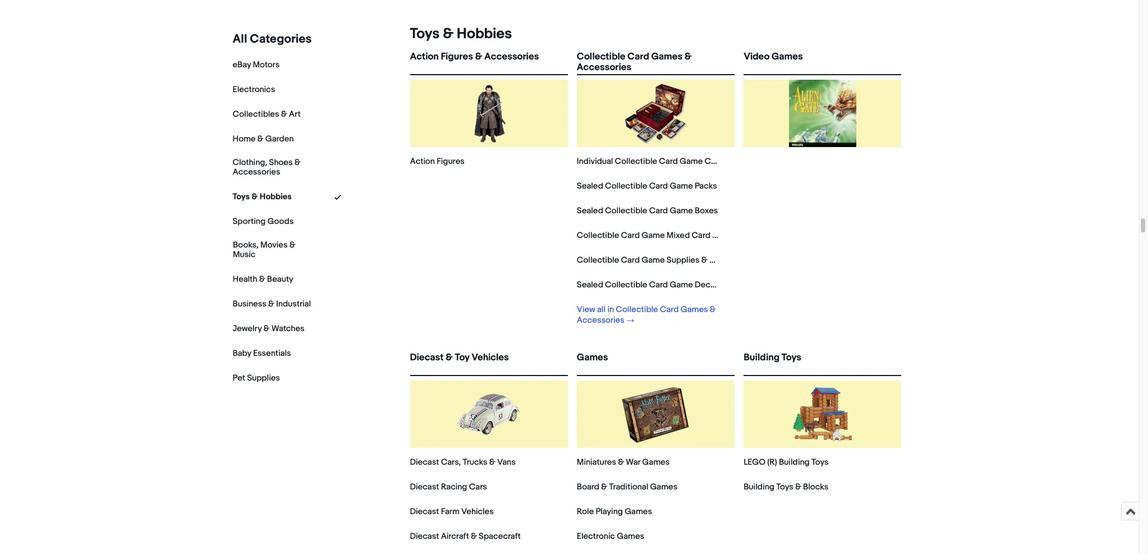 Task type: vqa. For each thing, say whether or not it's contained in the screenshot.
Diecast & Toy Vehicles's Diecast
yes



Task type: locate. For each thing, give the bounding box(es) containing it.
game left packs
[[670, 181, 693, 191]]

traditional
[[609, 482, 649, 492]]

vehicles down cars
[[462, 506, 494, 517]]

health
[[233, 274, 257, 284]]

3 diecast from the top
[[410, 482, 439, 492]]

miniatures & war games link
[[577, 457, 670, 468]]

video games
[[744, 51, 803, 62]]

0 vertical spatial action
[[410, 51, 439, 62]]

role
[[577, 506, 594, 517]]

clothing, shoes & accessories
[[233, 157, 301, 177]]

sealed collectible card game boxes
[[577, 206, 718, 216]]

collectible card games & accessories
[[577, 51, 692, 73]]

& inside collectible card games & accessories
[[685, 51, 692, 62]]

games image
[[622, 381, 690, 448]]

ebay
[[233, 60, 251, 70]]

toys & hobbies link up sporting goods
[[233, 191, 292, 202]]

accessories inside view all in collectible card games & accessories
[[577, 315, 625, 326]]

2 diecast from the top
[[410, 457, 439, 468]]

toys & hobbies link
[[406, 25, 512, 43], [233, 191, 292, 202]]

4 diecast from the top
[[410, 506, 439, 517]]

action figures & accessories image
[[455, 80, 523, 147]]

diecast racing cars link
[[410, 482, 487, 492]]

diecast left toy
[[410, 352, 444, 363]]

all categories
[[233, 32, 312, 47]]

action figures & accessories
[[410, 51, 539, 62]]

diecast
[[410, 352, 444, 363], [410, 457, 439, 468], [410, 482, 439, 492], [410, 506, 439, 517], [410, 531, 439, 542]]

game left cards
[[680, 156, 703, 167]]

jewelry
[[233, 323, 262, 334]]

spacecraft
[[479, 531, 521, 542]]

view all in collectible card games & accessories link
[[577, 304, 719, 326]]

1 diecast from the top
[[410, 352, 444, 363]]

business & industrial
[[233, 299, 311, 309]]

collectibles & art link
[[233, 109, 301, 120]]

& inside books, movies & music
[[289, 240, 295, 250]]

diecast for diecast cars, trucks & vans
[[410, 457, 439, 468]]

1 horizontal spatial supplies
[[667, 255, 700, 266]]

0 vertical spatial supplies
[[667, 255, 700, 266]]

supplies
[[667, 255, 700, 266], [247, 373, 280, 383]]

& inside clothing, shoes & accessories
[[295, 157, 301, 168]]

toys & hobbies up action figures & accessories
[[410, 25, 512, 43]]

1 vertical spatial sealed
[[577, 206, 604, 216]]

electronic games link
[[577, 531, 645, 542]]

1 vertical spatial toys & hobbies link
[[233, 191, 292, 202]]

game left decks
[[670, 280, 693, 290]]

accessories inside clothing, shoes & accessories
[[233, 167, 280, 177]]

figures
[[441, 51, 473, 62], [437, 156, 465, 167]]

business & industrial link
[[233, 299, 311, 309]]

mixed
[[667, 230, 690, 241]]

lego (r) building toys
[[744, 457, 829, 468]]

3 sealed from the top
[[577, 280, 604, 290]]

in
[[608, 304, 614, 315]]

playing
[[596, 506, 623, 517]]

2 action from the top
[[410, 156, 435, 167]]

movies
[[260, 240, 287, 250]]

sealed collectible card game packs link
[[577, 181, 717, 191]]

game for decks
[[670, 280, 693, 290]]

(r)
[[768, 457, 778, 468]]

action for action figures & accessories
[[410, 51, 439, 62]]

collectible card games & accessories image
[[622, 80, 690, 147]]

games inside video games link
[[772, 51, 803, 62]]

sealed collectible card game boxes link
[[577, 206, 718, 216]]

collectible card game mixed card lots
[[577, 230, 729, 241]]

collectible
[[577, 51, 626, 62], [615, 156, 658, 167], [605, 181, 648, 191], [605, 206, 648, 216], [577, 230, 619, 241], [577, 255, 619, 266], [605, 280, 648, 290], [616, 304, 658, 315]]

1 vertical spatial supplies
[[247, 373, 280, 383]]

accessories inside collectible card games & accessories
[[577, 62, 632, 73]]

lego (r) building toys link
[[744, 457, 829, 468]]

game up the mixed
[[670, 206, 693, 216]]

2 sealed from the top
[[577, 206, 604, 216]]

hobbies up goods
[[260, 191, 292, 202]]

collectible card game supplies & accessories link
[[577, 255, 757, 266]]

supplies down the mixed
[[667, 255, 700, 266]]

diecast left farm
[[410, 506, 439, 517]]

5 diecast from the top
[[410, 531, 439, 542]]

farm
[[441, 506, 460, 517]]

sealed for sealed collectible card game packs
[[577, 181, 604, 191]]

figures for action figures
[[437, 156, 465, 167]]

building for building toys & blocks
[[744, 482, 775, 492]]

pet supplies link
[[233, 373, 280, 383]]

cards
[[705, 156, 728, 167]]

supplies right pet
[[247, 373, 280, 383]]

diecast left aircraft
[[410, 531, 439, 542]]

&
[[443, 25, 454, 43], [475, 51, 483, 62], [685, 51, 692, 62], [281, 109, 287, 120], [258, 134, 264, 144], [295, 157, 301, 168], [252, 191, 258, 202], [289, 240, 295, 250], [702, 255, 708, 266], [259, 274, 265, 284], [721, 280, 727, 290], [268, 299, 274, 309], [710, 304, 716, 315], [264, 323, 270, 334], [446, 352, 453, 363], [490, 457, 496, 468], [618, 457, 624, 468], [602, 482, 608, 492], [796, 482, 802, 492], [471, 531, 477, 542]]

0 vertical spatial figures
[[441, 51, 473, 62]]

0 vertical spatial building
[[744, 352, 780, 363]]

sporting goods
[[233, 216, 294, 227]]

diecast left racing
[[410, 482, 439, 492]]

video
[[744, 51, 770, 62]]

watches
[[272, 323, 305, 334]]

vehicles
[[472, 352, 509, 363], [462, 506, 494, 517]]

2 vertical spatial sealed
[[577, 280, 604, 290]]

action figures & accessories link
[[410, 51, 568, 72]]

diecast left cars,
[[410, 457, 439, 468]]

blocks
[[804, 482, 829, 492]]

accessories
[[485, 51, 539, 62], [577, 62, 632, 73], [233, 167, 280, 177], [710, 255, 757, 266], [577, 315, 625, 326]]

baby essentials
[[233, 348, 291, 359]]

0 vertical spatial sealed
[[577, 181, 604, 191]]

board & traditional games link
[[577, 482, 678, 492]]

games
[[652, 51, 683, 62], [772, 51, 803, 62], [681, 304, 708, 315], [577, 352, 608, 363], [643, 457, 670, 468], [650, 482, 678, 492], [625, 506, 652, 517], [617, 531, 645, 542]]

toys & hobbies
[[410, 25, 512, 43], [233, 191, 292, 202]]

& inside view all in collectible card games & accessories
[[710, 304, 716, 315]]

1 sealed from the top
[[577, 181, 604, 191]]

garden
[[265, 134, 294, 144]]

home & garden link
[[233, 134, 294, 144]]

1 vertical spatial building
[[779, 457, 810, 468]]

sealed for sealed collectible card game decks & kits
[[577, 280, 604, 290]]

shoes
[[269, 157, 293, 168]]

individual collectible card game cards link
[[577, 156, 728, 167]]

1 vertical spatial figures
[[437, 156, 465, 167]]

toys & hobbies link up action figures & accessories
[[406, 25, 512, 43]]

lots
[[713, 230, 729, 241]]

action inside action figures & accessories link
[[410, 51, 439, 62]]

boxes
[[695, 206, 718, 216]]

0 vertical spatial toys & hobbies
[[410, 25, 512, 43]]

baby
[[233, 348, 251, 359]]

1 vertical spatial action
[[410, 156, 435, 167]]

hobbies up action figures & accessories
[[457, 25, 512, 43]]

all
[[597, 304, 606, 315]]

home
[[233, 134, 256, 144]]

cars,
[[441, 457, 461, 468]]

0 horizontal spatial toys & hobbies
[[233, 191, 292, 202]]

games inside collectible card games & accessories
[[652, 51, 683, 62]]

miniatures & war games
[[577, 457, 670, 468]]

1 vertical spatial hobbies
[[260, 191, 292, 202]]

racing
[[441, 482, 467, 492]]

jewelry & watches
[[233, 323, 305, 334]]

video games image
[[789, 80, 857, 147]]

diecast cars, trucks & vans link
[[410, 457, 516, 468]]

2 vertical spatial building
[[744, 482, 775, 492]]

pet supplies
[[233, 373, 280, 383]]

toys & hobbies up sporting goods
[[233, 191, 292, 202]]

1 horizontal spatial toys & hobbies
[[410, 25, 512, 43]]

games inside "games" link
[[577, 352, 608, 363]]

0 vertical spatial hobbies
[[457, 25, 512, 43]]

individual collectible card game cards
[[577, 156, 728, 167]]

vehicles right toy
[[472, 352, 509, 363]]

1 action from the top
[[410, 51, 439, 62]]

game left the mixed
[[642, 230, 665, 241]]

0 vertical spatial toys & hobbies link
[[406, 25, 512, 43]]

sealed collectible card game decks & kits
[[577, 280, 743, 290]]

card inside collectible card games & accessories
[[628, 51, 650, 62]]

1 vertical spatial toys & hobbies
[[233, 191, 292, 202]]

game down collectible card game mixed card lots
[[642, 255, 665, 266]]

diecast & toy vehicles image
[[455, 381, 523, 448]]



Task type: describe. For each thing, give the bounding box(es) containing it.
sporting
[[233, 216, 266, 227]]

diecast for diecast racing cars
[[410, 482, 439, 492]]

games link
[[577, 352, 735, 373]]

diecast farm vehicles link
[[410, 506, 494, 517]]

music
[[233, 249, 255, 260]]

figures for action figures & accessories
[[441, 51, 473, 62]]

sealed collectible card game packs
[[577, 181, 717, 191]]

diecast aircraft & spacecraft link
[[410, 531, 521, 542]]

diecast for diecast farm vehicles
[[410, 506, 439, 517]]

baby essentials link
[[233, 348, 291, 359]]

1 vertical spatial vehicles
[[462, 506, 494, 517]]

sporting goods link
[[233, 216, 294, 227]]

card inside view all in collectible card games & accessories
[[660, 304, 679, 315]]

games inside view all in collectible card games & accessories
[[681, 304, 708, 315]]

vans
[[497, 457, 516, 468]]

0 horizontal spatial supplies
[[247, 373, 280, 383]]

trucks
[[463, 457, 488, 468]]

board & traditional games
[[577, 482, 678, 492]]

collectibles
[[233, 109, 279, 120]]

essentials
[[253, 348, 291, 359]]

collectible card game mixed card lots link
[[577, 230, 729, 241]]

collectible inside view all in collectible card games & accessories
[[616, 304, 658, 315]]

clothing,
[[233, 157, 267, 168]]

building toys link
[[744, 352, 902, 373]]

collectibles & art
[[233, 109, 301, 120]]

diecast farm vehicles
[[410, 506, 494, 517]]

books,
[[233, 240, 258, 250]]

ebay motors link
[[233, 60, 280, 70]]

view
[[577, 304, 596, 315]]

diecast & toy vehicles link
[[410, 352, 568, 373]]

clothing, shoes & accessories link
[[233, 157, 311, 177]]

war
[[626, 457, 641, 468]]

categories
[[250, 32, 312, 47]]

electronic games
[[577, 531, 645, 542]]

all
[[233, 32, 247, 47]]

game for packs
[[670, 181, 693, 191]]

role playing games link
[[577, 506, 652, 517]]

kits
[[729, 280, 743, 290]]

motors
[[253, 60, 280, 70]]

action for action figures
[[410, 156, 435, 167]]

art
[[289, 109, 301, 120]]

collectible inside collectible card games & accessories
[[577, 51, 626, 62]]

game for boxes
[[670, 206, 693, 216]]

diecast & toy vehicles
[[410, 352, 509, 363]]

packs
[[695, 181, 717, 191]]

business
[[233, 299, 267, 309]]

electronics
[[233, 84, 275, 95]]

1 horizontal spatial toys & hobbies link
[[406, 25, 512, 43]]

diecast for diecast & toy vehicles
[[410, 352, 444, 363]]

diecast for diecast aircraft & spacecraft
[[410, 531, 439, 542]]

building for building toys
[[744, 352, 780, 363]]

home & garden
[[233, 134, 294, 144]]

action figures
[[410, 156, 465, 167]]

toy
[[455, 352, 470, 363]]

role playing games
[[577, 506, 652, 517]]

0 horizontal spatial hobbies
[[260, 191, 292, 202]]

health & beauty
[[233, 274, 293, 284]]

board
[[577, 482, 600, 492]]

action figures link
[[410, 156, 465, 167]]

health & beauty link
[[233, 274, 293, 284]]

books, movies & music
[[233, 240, 295, 260]]

diecast cars, trucks & vans
[[410, 457, 516, 468]]

aircraft
[[441, 531, 469, 542]]

game for cards
[[680, 156, 703, 167]]

sealed for sealed collectible card game boxes
[[577, 206, 604, 216]]

diecast aircraft & spacecraft
[[410, 531, 521, 542]]

building toys
[[744, 352, 802, 363]]

view all in collectible card games & accessories
[[577, 304, 716, 326]]

diecast racing cars
[[410, 482, 487, 492]]

1 horizontal spatial hobbies
[[457, 25, 512, 43]]

0 vertical spatial vehicles
[[472, 352, 509, 363]]

building toys & blocks
[[744, 482, 829, 492]]

electronics link
[[233, 84, 275, 95]]

collectible card game supplies & accessories
[[577, 255, 757, 266]]

collectible card games & accessories link
[[577, 51, 735, 73]]

books, movies & music link
[[233, 240, 311, 260]]

sealed collectible card game decks & kits link
[[577, 280, 743, 290]]

video games link
[[744, 51, 902, 72]]

0 horizontal spatial toys & hobbies link
[[233, 191, 292, 202]]

industrial
[[276, 299, 311, 309]]

individual
[[577, 156, 613, 167]]

building toys image
[[789, 381, 857, 448]]

electronic
[[577, 531, 615, 542]]



